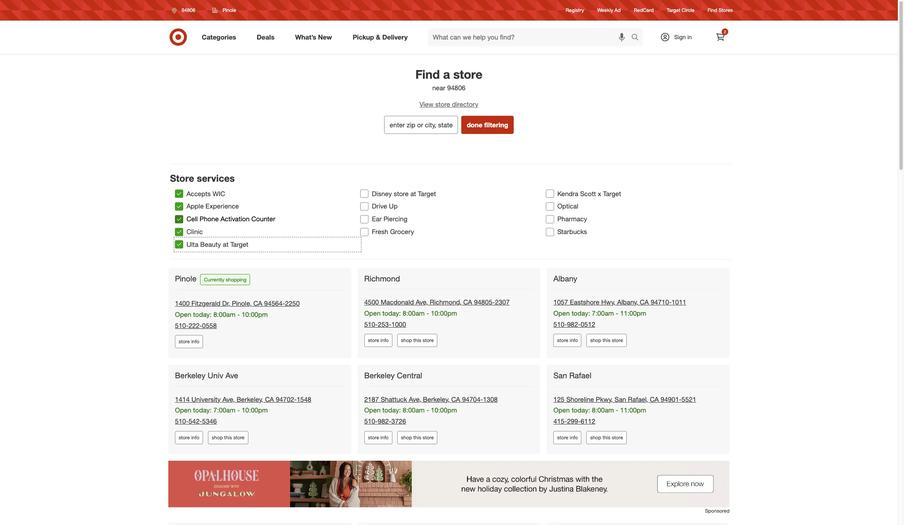 Task type: locate. For each thing, give the bounding box(es) containing it.
shop this store down 1000
[[401, 338, 434, 344]]

7:00am for albany
[[592, 309, 614, 318]]

store info link down 222-
[[175, 336, 203, 349]]

1 vertical spatial san
[[615, 396, 626, 404]]

510- down 1057
[[553, 320, 567, 329]]

1414 university ave, berkeley, ca 94702-1548 link
[[175, 396, 311, 404]]

categories
[[202, 33, 236, 41]]

store info link down 299-
[[553, 432, 582, 445]]

1 11:00pm from the top
[[620, 309, 646, 318]]

0 horizontal spatial san
[[553, 371, 567, 381]]

8:00am for pinole
[[213, 311, 235, 319]]

info down 222-
[[191, 339, 199, 345]]

info down 253-
[[380, 338, 389, 344]]

at right disney on the left top of page
[[410, 190, 416, 198]]

253-
[[378, 320, 391, 329]]

at for beauty
[[223, 241, 228, 249]]

today: down "shattuck"
[[382, 407, 401, 415]]

store info link down 510-982-0512 link
[[553, 334, 582, 348]]

1 horizontal spatial find
[[708, 7, 717, 13]]

10:00pm for richmond
[[431, 309, 457, 318]]

kendra
[[557, 190, 578, 198]]

Ulta Beauty at Target checkbox
[[175, 241, 183, 249]]

11:00pm down albany,
[[620, 309, 646, 318]]

0 horizontal spatial 7:00am
[[213, 407, 235, 415]]

today: down shoreline at right
[[572, 407, 590, 415]]

ca left 94702- at the bottom left of the page
[[265, 396, 274, 404]]

shop this store button down 5346
[[208, 432, 248, 445]]

counter
[[251, 215, 275, 223]]

fresh grocery
[[372, 228, 414, 236]]

piercing
[[384, 215, 407, 223]]

info down the 510-982-3726 link
[[380, 435, 389, 441]]

ave, for berkeley univ ave
[[222, 396, 235, 404]]

store info down 299-
[[557, 435, 578, 441]]

san right pkwy,
[[615, 396, 626, 404]]

find inside find a store near 94806
[[415, 67, 440, 82]]

982- inside 2187 shattuck ave, berkeley, ca 94704-1308 open today: 8:00am - 10:00pm 510-982-3726
[[378, 418, 391, 426]]

- for pinole
[[237, 311, 240, 319]]

94806 left 'pinole' "dropdown button"
[[182, 7, 195, 13]]

target
[[667, 7, 680, 13], [418, 190, 436, 198], [603, 190, 621, 198], [230, 241, 248, 249]]

pinole up categories link at top
[[223, 7, 236, 13]]

0 horizontal spatial berkeley
[[175, 371, 205, 381]]

clinic
[[186, 228, 203, 236]]

store down 1057 eastshore hwy, albany, ca 94710-1011 open today: 7:00am - 11:00pm 510-982-0512
[[612, 338, 623, 344]]

1 horizontal spatial san
[[615, 396, 626, 404]]

shop for berkeley univ ave
[[212, 435, 223, 441]]

Disney store at Target checkbox
[[360, 190, 369, 198]]

- inside 1400 fitzgerald dr, pinole, ca 94564-2250 open today: 8:00am - 10:00pm 510-222-0558
[[237, 311, 240, 319]]

94702-
[[276, 396, 297, 404]]

ca for albany
[[640, 298, 649, 307]]

today:
[[382, 309, 401, 318], [572, 309, 590, 318], [193, 311, 212, 319], [193, 407, 212, 415], [382, 407, 401, 415], [572, 407, 590, 415]]

0 vertical spatial 7:00am
[[592, 309, 614, 318]]

0 vertical spatial at
[[410, 190, 416, 198]]

2187
[[364, 396, 379, 404]]

1 berkeley, from the left
[[237, 396, 263, 404]]

open inside 2187 shattuck ave, berkeley, ca 94704-1308 open today: 8:00am - 10:00pm 510-982-3726
[[364, 407, 381, 415]]

shop for san rafael
[[590, 435, 601, 441]]

ca inside 1414 university ave, berkeley, ca 94702-1548 open today: 7:00am - 10:00pm 510-542-5346
[[265, 396, 274, 404]]

this down 125 shoreline pkwy, san rafael, ca 94901-5521 open today: 8:00am - 11:00pm 415-299-6112
[[603, 435, 610, 441]]

0 horizontal spatial at
[[223, 241, 228, 249]]

this for berkeley central
[[413, 435, 421, 441]]

1 horizontal spatial berkeley,
[[423, 396, 449, 404]]

drive up
[[372, 202, 398, 211]]

store down 4500 macdonald ave, richmond, ca 94805-2307 open today: 8:00am - 10:00pm 510-253-1000
[[423, 338, 434, 344]]

advertisement region
[[168, 461, 729, 508]]

san
[[553, 371, 567, 381], [615, 396, 626, 404]]

activation
[[221, 215, 250, 223]]

ca inside 4500 macdonald ave, richmond, ca 94805-2307 open today: 8:00am - 10:00pm 510-253-1000
[[463, 298, 472, 307]]

1 vertical spatial 982-
[[378, 418, 391, 426]]

open
[[364, 309, 381, 318], [553, 309, 570, 318], [175, 311, 191, 319], [175, 407, 191, 415], [364, 407, 381, 415], [553, 407, 570, 415]]

2 berkeley from the left
[[364, 371, 395, 381]]

what's
[[295, 33, 316, 41]]

4500
[[364, 298, 379, 307]]

1 berkeley from the left
[[175, 371, 205, 381]]

Apple Experience checkbox
[[175, 203, 183, 211]]

shop this store for berkeley central
[[401, 435, 434, 441]]

0 vertical spatial 94806
[[182, 7, 195, 13]]

ca right rafael,
[[650, 396, 659, 404]]

shoreline
[[566, 396, 594, 404]]

open for pinole
[[175, 311, 191, 319]]

Clinic checkbox
[[175, 228, 183, 236]]

1 horizontal spatial at
[[410, 190, 416, 198]]

1 horizontal spatial 7:00am
[[592, 309, 614, 318]]

store down 2187 shattuck ave, berkeley, ca 94704-1308 open today: 8:00am - 10:00pm 510-982-3726
[[423, 435, 434, 441]]

222-
[[189, 322, 202, 330]]

today: for albany
[[572, 309, 590, 318]]

store info link down the 510-982-3726 link
[[364, 432, 392, 445]]

ca left 94704-
[[451, 396, 460, 404]]

store info link down 542-
[[175, 432, 203, 445]]

berkeley central
[[364, 371, 422, 381]]

disney store at target
[[372, 190, 436, 198]]

ca left 94805-
[[463, 298, 472, 307]]

store info down 542-
[[179, 435, 199, 441]]

near
[[432, 84, 445, 92]]

store
[[453, 67, 482, 82], [435, 100, 450, 109], [394, 190, 409, 198], [368, 338, 379, 344], [423, 338, 434, 344], [557, 338, 568, 344], [612, 338, 623, 344], [179, 339, 190, 345], [179, 435, 190, 441], [233, 435, 245, 441], [368, 435, 379, 441], [423, 435, 434, 441], [557, 435, 568, 441], [612, 435, 623, 441]]

2 link
[[711, 28, 729, 46]]

pickup & delivery link
[[346, 28, 418, 46]]

0 horizontal spatial 982-
[[378, 418, 391, 426]]

7:00am inside 1057 eastshore hwy, albany, ca 94710-1011 open today: 7:00am - 11:00pm 510-982-0512
[[592, 309, 614, 318]]

zip
[[407, 121, 415, 129]]

510-253-1000 link
[[364, 320, 406, 329]]

510- inside 1400 fitzgerald dr, pinole, ca 94564-2250 open today: 8:00am - 10:00pm 510-222-0558
[[175, 322, 189, 330]]

berkeley for berkeley univ ave
[[175, 371, 205, 381]]

today: inside 1400 fitzgerald dr, pinole, ca 94564-2250 open today: 8:00am - 10:00pm 510-222-0558
[[193, 311, 212, 319]]

11:00pm
[[620, 309, 646, 318], [620, 407, 646, 415]]

shop this store down 0512
[[590, 338, 623, 344]]

10:00pm
[[431, 309, 457, 318], [242, 311, 268, 319], [242, 407, 268, 415], [431, 407, 457, 415]]

1414
[[175, 396, 190, 404]]

10:00pm down richmond, at the bottom of the page
[[431, 309, 457, 318]]

store down 253-
[[368, 338, 379, 344]]

store info link for berkeley central
[[364, 432, 392, 445]]

ave, right "shattuck"
[[409, 396, 421, 404]]

find stores
[[708, 7, 733, 13]]

ca right pinole, at the bottom left of page
[[253, 300, 262, 308]]

sign
[[674, 33, 686, 40]]

shop down 6112
[[590, 435, 601, 441]]

10:00pm for pinole
[[242, 311, 268, 319]]

today: inside 2187 shattuck ave, berkeley, ca 94704-1308 open today: 8:00am - 10:00pm 510-982-3726
[[382, 407, 401, 415]]

ave, inside 2187 shattuck ave, berkeley, ca 94704-1308 open today: 8:00am - 10:00pm 510-982-3726
[[409, 396, 421, 404]]

94806 down a
[[447, 84, 466, 92]]

shop this store button
[[397, 334, 437, 348], [586, 334, 627, 348], [208, 432, 248, 445], [397, 432, 437, 445], [586, 432, 627, 445]]

8:00am inside 125 shoreline pkwy, san rafael, ca 94901-5521 open today: 8:00am - 11:00pm 415-299-6112
[[592, 407, 614, 415]]

cell phone activation counter
[[186, 215, 275, 223]]

berkeley up 1414
[[175, 371, 205, 381]]

berkeley univ ave link
[[175, 371, 240, 381]]

shop this store down 5346
[[212, 435, 245, 441]]

ca inside 1400 fitzgerald dr, pinole, ca 94564-2250 open today: 8:00am - 10:00pm 510-222-0558
[[253, 300, 262, 308]]

find up near
[[415, 67, 440, 82]]

510- for richmond
[[364, 320, 378, 329]]

open inside 1057 eastshore hwy, albany, ca 94710-1011 open today: 7:00am - 11:00pm 510-982-0512
[[553, 309, 570, 318]]

richmond link
[[364, 274, 402, 284]]

shattuck
[[381, 396, 407, 404]]

10:00pm inside 1414 university ave, berkeley, ca 94702-1548 open today: 7:00am - 10:00pm 510-542-5346
[[242, 407, 268, 415]]

dr,
[[222, 300, 230, 308]]

0 vertical spatial find
[[708, 7, 717, 13]]

today: for berkeley central
[[382, 407, 401, 415]]

982- inside 1057 eastshore hwy, albany, ca 94710-1011 open today: 7:00am - 11:00pm 510-982-0512
[[567, 320, 581, 329]]

10:00pm down pinole, at the bottom left of page
[[242, 311, 268, 319]]

1 vertical spatial at
[[223, 241, 228, 249]]

0 vertical spatial pinole
[[223, 7, 236, 13]]

berkeley, for berkeley central
[[423, 396, 449, 404]]

0 horizontal spatial find
[[415, 67, 440, 82]]

8:00am inside 4500 macdonald ave, richmond, ca 94805-2307 open today: 8:00am - 10:00pm 510-253-1000
[[403, 309, 425, 318]]

find
[[708, 7, 717, 13], [415, 67, 440, 82]]

10:00pm down 1414 university ave, berkeley, ca 94702-1548 link
[[242, 407, 268, 415]]

university
[[191, 396, 221, 404]]

- inside 1414 university ave, berkeley, ca 94702-1548 open today: 7:00am - 10:00pm 510-542-5346
[[237, 407, 240, 415]]

search button
[[628, 28, 647, 48]]

shop down 5346
[[212, 435, 223, 441]]

disney
[[372, 190, 392, 198]]

510- inside 1414 university ave, berkeley, ca 94702-1548 open today: 7:00am - 10:00pm 510-542-5346
[[175, 418, 189, 426]]

ave, right university
[[222, 396, 235, 404]]

0 vertical spatial 11:00pm
[[620, 309, 646, 318]]

store down 222-
[[179, 339, 190, 345]]

0 vertical spatial san
[[553, 371, 567, 381]]

pinole
[[223, 7, 236, 13], [175, 274, 196, 283]]

berkeley, left 94704-
[[423, 396, 449, 404]]

Accepts WIC checkbox
[[175, 190, 183, 198]]

510- down '4500'
[[364, 320, 378, 329]]

0 vertical spatial 982-
[[567, 320, 581, 329]]

2 11:00pm from the top
[[620, 407, 646, 415]]

shop this store down the 3726
[[401, 435, 434, 441]]

510- down 1414
[[175, 418, 189, 426]]

store info down 253-
[[368, 338, 389, 344]]

10:00pm inside 1400 fitzgerald dr, pinole, ca 94564-2250 open today: 8:00am - 10:00pm 510-222-0558
[[242, 311, 268, 319]]

0 horizontal spatial pinole
[[175, 274, 196, 283]]

94806 inside find a store near 94806
[[447, 84, 466, 92]]

open down '4500'
[[364, 309, 381, 318]]

510- inside 2187 shattuck ave, berkeley, ca 94704-1308 open today: 8:00am - 10:00pm 510-982-3726
[[364, 418, 378, 426]]

7:00am inside 1414 university ave, berkeley, ca 94702-1548 open today: 7:00am - 10:00pm 510-542-5346
[[213, 407, 235, 415]]

510- for berkeley central
[[364, 418, 378, 426]]

open for richmond
[[364, 309, 381, 318]]

8:00am for richmond
[[403, 309, 425, 318]]

94901-
[[661, 396, 682, 404]]

info down 299-
[[570, 435, 578, 441]]

today: down university
[[193, 407, 212, 415]]

2 berkeley, from the left
[[423, 396, 449, 404]]

- down 1414 university ave, berkeley, ca 94702-1548 link
[[237, 407, 240, 415]]

510- down 1400
[[175, 322, 189, 330]]

today: inside 1414 university ave, berkeley, ca 94702-1548 open today: 7:00am - 10:00pm 510-542-5346
[[193, 407, 212, 415]]

125
[[553, 396, 564, 404]]

apple experience
[[186, 202, 239, 211]]

8:00am inside 1400 fitzgerald dr, pinole, ca 94564-2250 open today: 8:00am - 10:00pm 510-222-0558
[[213, 311, 235, 319]]

8:00am inside 2187 shattuck ave, berkeley, ca 94704-1308 open today: 8:00am - 10:00pm 510-982-3726
[[403, 407, 425, 415]]

- down 4500 macdonald ave, richmond, ca 94805-2307 link
[[427, 309, 429, 318]]

415-299-6112 link
[[553, 418, 595, 426]]

store info
[[368, 338, 389, 344], [557, 338, 578, 344], [179, 339, 199, 345], [179, 435, 199, 441], [368, 435, 389, 441], [557, 435, 578, 441]]

berkeley, inside 2187 shattuck ave, berkeley, ca 94704-1308 open today: 8:00am - 10:00pm 510-982-3726
[[423, 396, 449, 404]]

open down 1400
[[175, 311, 191, 319]]

- inside 2187 shattuck ave, berkeley, ca 94704-1308 open today: 8:00am - 10:00pm 510-982-3726
[[427, 407, 429, 415]]

open for berkeley central
[[364, 407, 381, 415]]

starbucks
[[557, 228, 587, 236]]

1 horizontal spatial 94806
[[447, 84, 466, 92]]

1 horizontal spatial pinole
[[223, 7, 236, 13]]

deals link
[[250, 28, 285, 46]]

ave, left richmond, at the bottom of the page
[[416, 298, 428, 307]]

open down 1414
[[175, 407, 191, 415]]

open inside 4500 macdonald ave, richmond, ca 94805-2307 open today: 8:00am - 10:00pm 510-253-1000
[[364, 309, 381, 318]]

ave, inside 1414 university ave, berkeley, ca 94702-1548 open today: 7:00am - 10:00pm 510-542-5346
[[222, 396, 235, 404]]

510- down 2187
[[364, 418, 378, 426]]

10:00pm inside 4500 macdonald ave, richmond, ca 94805-2307 open today: 8:00am - 10:00pm 510-253-1000
[[431, 309, 457, 318]]

shop down 0512
[[590, 338, 601, 344]]

at
[[410, 190, 416, 198], [223, 241, 228, 249]]

fitzgerald
[[191, 300, 220, 308]]

510- inside 4500 macdonald ave, richmond, ca 94805-2307 open today: 8:00am - 10:00pm 510-253-1000
[[364, 320, 378, 329]]

sign in link
[[653, 28, 705, 46]]

8:00am down pkwy,
[[592, 407, 614, 415]]

ca for richmond
[[463, 298, 472, 307]]

weekly ad link
[[597, 7, 621, 14]]

shop this store for berkeley univ ave
[[212, 435, 245, 441]]

this down 4500 macdonald ave, richmond, ca 94805-2307 open today: 8:00am - 10:00pm 510-253-1000
[[413, 338, 421, 344]]

this down 2187 shattuck ave, berkeley, ca 94704-1308 open today: 8:00am - 10:00pm 510-982-3726
[[413, 435, 421, 441]]

store info down the 510-982-3726 link
[[368, 435, 389, 441]]

circle
[[682, 7, 694, 13]]

- for albany
[[616, 309, 618, 318]]

1 horizontal spatial berkeley
[[364, 371, 395, 381]]

today: for pinole
[[193, 311, 212, 319]]

7:00am
[[592, 309, 614, 318], [213, 407, 235, 415]]

albany
[[553, 274, 577, 283]]

berkeley, down ave
[[237, 396, 263, 404]]

10:00pm for berkeley central
[[431, 407, 457, 415]]

ca for berkeley univ ave
[[265, 396, 274, 404]]

today: down 'macdonald'
[[382, 309, 401, 318]]

shop this store button down 6112
[[586, 432, 627, 445]]

0 horizontal spatial berkeley,
[[237, 396, 263, 404]]

ca inside 2187 shattuck ave, berkeley, ca 94704-1308 open today: 8:00am - 10:00pm 510-982-3726
[[451, 396, 460, 404]]

store services group
[[175, 188, 731, 251]]

510- for berkeley univ ave
[[175, 418, 189, 426]]

- down 1400 fitzgerald dr, pinole, ca 94564-2250 link
[[237, 311, 240, 319]]

at right beauty
[[223, 241, 228, 249]]

done filtering
[[467, 121, 508, 129]]

1 vertical spatial 94806
[[447, 84, 466, 92]]

- inside 1057 eastshore hwy, albany, ca 94710-1011 open today: 7:00am - 11:00pm 510-982-0512
[[616, 309, 618, 318]]

982- down "shattuck"
[[378, 418, 391, 426]]

experience
[[206, 202, 239, 211]]

done filtering button
[[461, 116, 514, 134]]

open inside 1400 fitzgerald dr, pinole, ca 94564-2250 open today: 8:00am - 10:00pm 510-222-0558
[[175, 311, 191, 319]]

8:00am up the 3726
[[403, 407, 425, 415]]

- down 125 shoreline pkwy, san rafael, ca 94901-5521 link
[[616, 407, 618, 415]]

shop this store button for albany
[[586, 334, 627, 348]]

982- down eastshore at the right of page
[[567, 320, 581, 329]]

11:00pm inside 1057 eastshore hwy, albany, ca 94710-1011 open today: 7:00am - 11:00pm 510-982-0512
[[620, 309, 646, 318]]

shop
[[401, 338, 412, 344], [590, 338, 601, 344], [212, 435, 223, 441], [401, 435, 412, 441], [590, 435, 601, 441]]

store info link for berkeley univ ave
[[175, 432, 203, 445]]

berkeley up 2187
[[364, 371, 395, 381]]

1400 fitzgerald dr, pinole, ca 94564-2250 open today: 8:00am - 10:00pm 510-222-0558
[[175, 300, 300, 330]]

info down 542-
[[191, 435, 199, 441]]

services
[[197, 172, 235, 184]]

2187 shattuck ave, berkeley, ca 94704-1308 link
[[364, 396, 498, 404]]

info for san rafael
[[570, 435, 578, 441]]

pinole inside "dropdown button"
[[223, 7, 236, 13]]

510- inside 1057 eastshore hwy, albany, ca 94710-1011 open today: 7:00am - 11:00pm 510-982-0512
[[553, 320, 567, 329]]

ca
[[463, 298, 472, 307], [640, 298, 649, 307], [253, 300, 262, 308], [265, 396, 274, 404], [451, 396, 460, 404], [650, 396, 659, 404]]

10:00pm inside 2187 shattuck ave, berkeley, ca 94704-1308 open today: 8:00am - 10:00pm 510-982-3726
[[431, 407, 457, 415]]

982-
[[567, 320, 581, 329], [378, 418, 391, 426]]

store info for albany
[[557, 338, 578, 344]]

shop this store button down 1000
[[397, 334, 437, 348]]

today: down eastshore at the right of page
[[572, 309, 590, 318]]

store right a
[[453, 67, 482, 82]]

store info for berkeley univ ave
[[179, 435, 199, 441]]

store info down 510-982-0512 link
[[557, 338, 578, 344]]

shop down 1000
[[401, 338, 412, 344]]

optical
[[557, 202, 578, 211]]

- inside 4500 macdonald ave, richmond, ca 94805-2307 open today: 8:00am - 10:00pm 510-253-1000
[[427, 309, 429, 318]]

hwy,
[[601, 298, 615, 307]]

store info for pinole
[[179, 339, 199, 345]]

target for kendra scott x target
[[603, 190, 621, 198]]

target for disney store at target
[[418, 190, 436, 198]]

open up 415-
[[553, 407, 570, 415]]

8:00am down dr,
[[213, 311, 235, 319]]

5346
[[202, 418, 217, 426]]

store info link for richmond
[[364, 334, 392, 348]]

0 horizontal spatial 94806
[[182, 7, 195, 13]]

1 horizontal spatial 982-
[[567, 320, 581, 329]]

a
[[443, 67, 450, 82]]

stores
[[719, 7, 733, 13]]

open down 2187
[[364, 407, 381, 415]]

8:00am up 1000
[[403, 309, 425, 318]]

today: inside 1057 eastshore hwy, albany, ca 94710-1011 open today: 7:00am - 11:00pm 510-982-0512
[[572, 309, 590, 318]]

1 vertical spatial find
[[415, 67, 440, 82]]

info down 510-982-0512 link
[[570, 338, 578, 344]]

today: inside 4500 macdonald ave, richmond, ca 94805-2307 open today: 8:00am - 10:00pm 510-253-1000
[[382, 309, 401, 318]]

ave, inside 4500 macdonald ave, richmond, ca 94805-2307 open today: 8:00am - 10:00pm 510-253-1000
[[416, 298, 428, 307]]

categories link
[[195, 28, 246, 46]]

pinole up 1400
[[175, 274, 196, 283]]

berkeley, inside 1414 university ave, berkeley, ca 94702-1548 open today: 7:00am - 10:00pm 510-542-5346
[[237, 396, 263, 404]]

3726
[[391, 418, 406, 426]]

find left "stores"
[[708, 7, 717, 13]]

view store directory link
[[160, 100, 738, 109]]

shop this store down 6112
[[590, 435, 623, 441]]

store up up at left top
[[394, 190, 409, 198]]

10:00pm down 2187 shattuck ave, berkeley, ca 94704-1308 link in the bottom of the page
[[431, 407, 457, 415]]

store info down 222-
[[179, 339, 199, 345]]

7:00am up 5346
[[213, 407, 235, 415]]

this down 1414 university ave, berkeley, ca 94702-1548 open today: 7:00am - 10:00pm 510-542-5346
[[224, 435, 232, 441]]

7:00am down "hwy,"
[[592, 309, 614, 318]]

1 vertical spatial pinole
[[175, 274, 196, 283]]

ca inside 1057 eastshore hwy, albany, ca 94710-1011 open today: 7:00am - 11:00pm 510-982-0512
[[640, 298, 649, 307]]

info for pinole
[[191, 339, 199, 345]]

1 vertical spatial 11:00pm
[[620, 407, 646, 415]]

4500 macdonald ave, richmond, ca 94805-2307 open today: 8:00am - 10:00pm 510-253-1000
[[364, 298, 510, 329]]

san left rafael
[[553, 371, 567, 381]]

2187 shattuck ave, berkeley, ca 94704-1308 open today: 8:00am - 10:00pm 510-982-3726
[[364, 396, 498, 426]]

1057 eastshore hwy, albany, ca 94710-1011 link
[[553, 298, 686, 307]]

open inside 1414 university ave, berkeley, ca 94702-1548 open today: 7:00am - 10:00pm 510-542-5346
[[175, 407, 191, 415]]

1 vertical spatial 7:00am
[[213, 407, 235, 415]]



Task type: vqa. For each thing, say whether or not it's contained in the screenshot.
The Free Shipping * * Exclusions Apply. Not Available In Stores
no



Task type: describe. For each thing, give the bounding box(es) containing it.
accepts wic
[[186, 190, 225, 198]]

ear piercing
[[372, 215, 407, 223]]

125 shoreline pkwy, san rafael, ca 94901-5521 open today: 8:00am - 11:00pm 415-299-6112
[[553, 396, 696, 426]]

shopping
[[226, 277, 246, 283]]

info for berkeley univ ave
[[191, 435, 199, 441]]

enter
[[390, 121, 405, 129]]

ulta beauty at target
[[186, 241, 248, 249]]

accepts
[[186, 190, 211, 198]]

shop this store button for berkeley central
[[397, 432, 437, 445]]

ave, for berkeley central
[[409, 396, 421, 404]]

store info link for pinole
[[175, 336, 203, 349]]

this for albany
[[603, 338, 610, 344]]

this for richmond
[[413, 338, 421, 344]]

x
[[598, 190, 601, 198]]

1414 university ave, berkeley, ca 94702-1548 open today: 7:00am - 10:00pm 510-542-5346
[[175, 396, 311, 426]]

state
[[438, 121, 453, 129]]

store info link for albany
[[553, 334, 582, 348]]

store down 125 shoreline pkwy, san rafael, ca 94901-5521 open today: 8:00am - 11:00pm 415-299-6112
[[612, 435, 623, 441]]

enter zip or city, state button
[[384, 116, 458, 134]]

berkeley univ ave
[[175, 371, 238, 381]]

this for berkeley univ ave
[[224, 435, 232, 441]]

info for berkeley central
[[380, 435, 389, 441]]

- for berkeley central
[[427, 407, 429, 415]]

find for a
[[415, 67, 440, 82]]

redcard
[[634, 7, 654, 13]]

find for stores
[[708, 7, 717, 13]]

Cell Phone Activation Counter checkbox
[[175, 215, 183, 224]]

510-982-3726 link
[[364, 418, 406, 426]]

open for albany
[[553, 309, 570, 318]]

store down 542-
[[179, 435, 190, 441]]

open for berkeley univ ave
[[175, 407, 191, 415]]

4500 macdonald ave, richmond, ca 94805-2307 link
[[364, 298, 510, 307]]

Drive Up checkbox
[[360, 203, 369, 211]]

kendra scott x target
[[557, 190, 621, 198]]

today: inside 125 shoreline pkwy, san rafael, ca 94901-5521 open today: 8:00am - 11:00pm 415-299-6112
[[572, 407, 590, 415]]

store services
[[170, 172, 235, 184]]

wic
[[213, 190, 225, 198]]

982- for albany
[[567, 320, 581, 329]]

shop this store for richmond
[[401, 338, 434, 344]]

store inside group
[[394, 190, 409, 198]]

apple
[[186, 202, 204, 211]]

target for ulta beauty at target
[[230, 241, 248, 249]]

shop this store button for berkeley univ ave
[[208, 432, 248, 445]]

filtering
[[484, 121, 508, 129]]

- for berkeley univ ave
[[237, 407, 240, 415]]

store info link for san rafael
[[553, 432, 582, 445]]

8:00am for berkeley central
[[403, 407, 425, 415]]

1400 fitzgerald dr, pinole, ca 94564-2250 link
[[175, 300, 300, 308]]

ad
[[614, 7, 621, 13]]

registry
[[566, 7, 584, 13]]

- inside 125 shoreline pkwy, san rafael, ca 94901-5521 open today: 8:00am - 11:00pm 415-299-6112
[[616, 407, 618, 415]]

Starbucks checkbox
[[546, 228, 554, 236]]

- for richmond
[[427, 309, 429, 318]]

What can we help you find? suggestions appear below search field
[[428, 28, 633, 46]]

san inside san rafael link
[[553, 371, 567, 381]]

san inside 125 shoreline pkwy, san rafael, ca 94901-5521 open today: 8:00am - 11:00pm 415-299-6112
[[615, 396, 626, 404]]

1057
[[553, 298, 568, 307]]

shop for richmond
[[401, 338, 412, 344]]

rafael
[[569, 371, 591, 381]]

delivery
[[382, 33, 408, 41]]

94805-
[[474, 298, 495, 307]]

what's new
[[295, 33, 332, 41]]

info for richmond
[[380, 338, 389, 344]]

currently
[[204, 277, 224, 283]]

open inside 125 shoreline pkwy, san rafael, ca 94901-5521 open today: 8:00am - 11:00pm 415-299-6112
[[553, 407, 570, 415]]

pkwy,
[[596, 396, 613, 404]]

Optical checkbox
[[546, 203, 554, 211]]

pinole,
[[232, 300, 252, 308]]

today: for berkeley univ ave
[[193, 407, 212, 415]]

542-
[[189, 418, 202, 426]]

94806 inside dropdown button
[[182, 7, 195, 13]]

san rafael
[[553, 371, 591, 381]]

Kendra Scott x Target checkbox
[[546, 190, 554, 198]]

info for albany
[[570, 338, 578, 344]]

510-542-5346 link
[[175, 418, 217, 426]]

ulta
[[186, 241, 198, 249]]

beauty
[[200, 241, 221, 249]]

shop this store for albany
[[590, 338, 623, 344]]

rafael,
[[628, 396, 648, 404]]

pinole button
[[207, 3, 242, 18]]

1400
[[175, 300, 190, 308]]

ca for berkeley central
[[451, 396, 460, 404]]

store down 415-
[[557, 435, 568, 441]]

store inside find a store near 94806
[[453, 67, 482, 82]]

2307
[[495, 298, 510, 307]]

store info for richmond
[[368, 338, 389, 344]]

at for store
[[410, 190, 416, 198]]

richmond
[[364, 274, 400, 283]]

Fresh Grocery checkbox
[[360, 228, 369, 236]]

7:00am for berkeley univ ave
[[213, 407, 235, 415]]

richmond,
[[430, 298, 461, 307]]

5521
[[682, 396, 696, 404]]

510- for albany
[[553, 320, 567, 329]]

6112
[[581, 418, 595, 426]]

this for san rafael
[[603, 435, 610, 441]]

store down 510-982-0512 link
[[557, 338, 568, 344]]

what's new link
[[288, 28, 342, 46]]

10:00pm for berkeley univ ave
[[242, 407, 268, 415]]

target circle
[[667, 7, 694, 13]]

510-222-0558 link
[[175, 322, 217, 330]]

store down the 510-982-3726 link
[[368, 435, 379, 441]]

scott
[[580, 190, 596, 198]]

find stores link
[[708, 7, 733, 14]]

ca inside 125 shoreline pkwy, san rafael, ca 94901-5521 open today: 8:00am - 11:00pm 415-299-6112
[[650, 396, 659, 404]]

fresh
[[372, 228, 388, 236]]

shop for berkeley central
[[401, 435, 412, 441]]

berkeley for berkeley central
[[364, 371, 395, 381]]

weekly ad
[[597, 7, 621, 13]]

san rafael link
[[553, 371, 593, 381]]

in
[[687, 33, 692, 40]]

today: for richmond
[[382, 309, 401, 318]]

store down 1414 university ave, berkeley, ca 94702-1548 open today: 7:00am - 10:00pm 510-542-5346
[[233, 435, 245, 441]]

pickup
[[353, 33, 374, 41]]

deals
[[257, 33, 274, 41]]

store info for berkeley central
[[368, 435, 389, 441]]

1011
[[672, 298, 686, 307]]

enter zip or city, state
[[390, 121, 453, 129]]

berkeley, for berkeley univ ave
[[237, 396, 263, 404]]

&
[[376, 33, 380, 41]]

albany,
[[617, 298, 638, 307]]

store right view at the left of the page
[[435, 100, 450, 109]]

shop this store for san rafael
[[590, 435, 623, 441]]

11:00pm inside 125 shoreline pkwy, san rafael, ca 94901-5521 open today: 8:00am - 11:00pm 415-299-6112
[[620, 407, 646, 415]]

299-
[[567, 418, 581, 426]]

shop for albany
[[590, 338, 601, 344]]

phone
[[200, 215, 219, 223]]

125 shoreline pkwy, san rafael, ca 94901-5521 link
[[553, 396, 696, 404]]

currently shopping
[[204, 277, 246, 283]]

shop this store button for san rafael
[[586, 432, 627, 445]]

store info for san rafael
[[557, 435, 578, 441]]

Ear Piercing checkbox
[[360, 215, 369, 224]]

directory
[[452, 100, 478, 109]]

415-
[[553, 418, 567, 426]]

shop this store button for richmond
[[397, 334, 437, 348]]

macdonald
[[381, 298, 414, 307]]

510- for pinole
[[175, 322, 189, 330]]

Pharmacy checkbox
[[546, 215, 554, 224]]

94806 button
[[167, 3, 204, 18]]

1548
[[297, 396, 311, 404]]

1308
[[483, 396, 498, 404]]

982- for berkeley central
[[378, 418, 391, 426]]

city,
[[425, 121, 436, 129]]

ca for pinole
[[253, 300, 262, 308]]

redcard link
[[634, 7, 654, 14]]

ave, for richmond
[[416, 298, 428, 307]]

ear
[[372, 215, 382, 223]]

0558
[[202, 322, 217, 330]]



